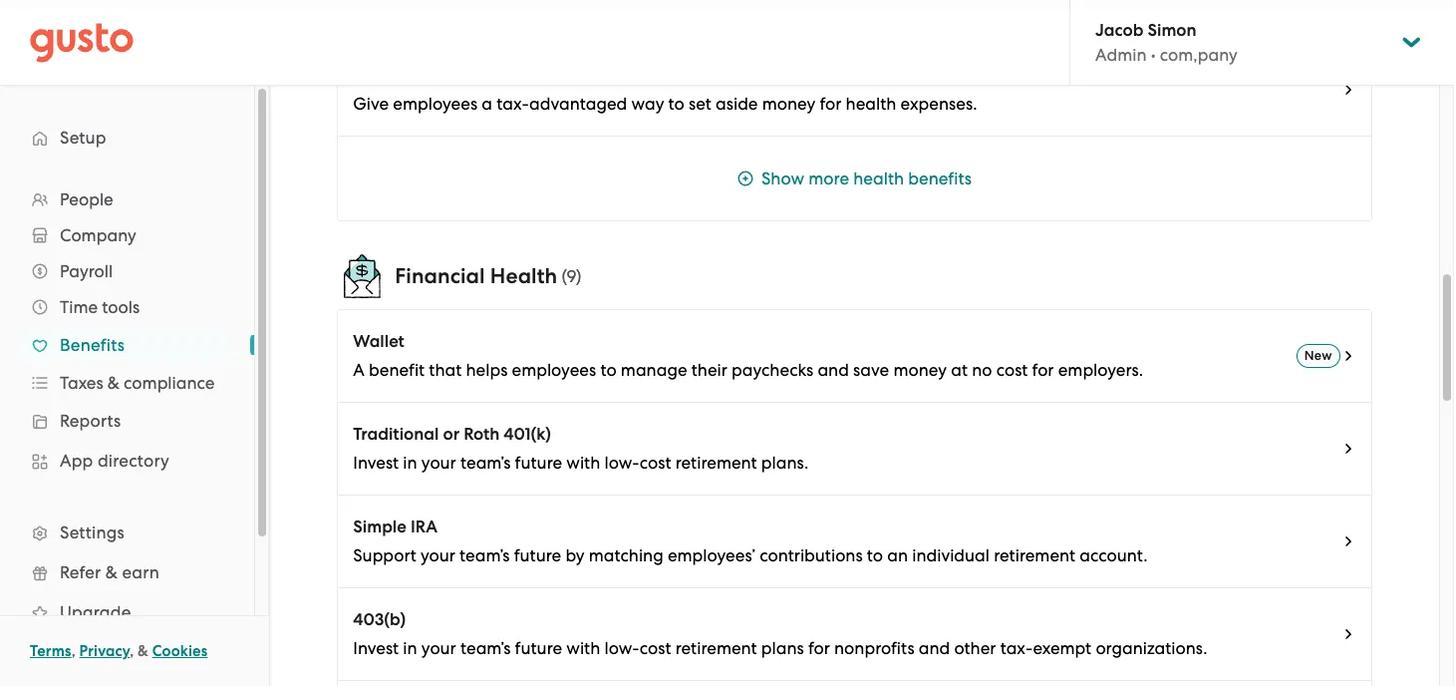 Task type: locate. For each thing, give the bounding box(es) containing it.
money right aside
[[762, 94, 816, 114]]

& inside dropdown button
[[108, 373, 120, 393]]

your inside traditional or roth 401(k) invest in your team's future with low-cost retirement plans.
[[422, 453, 456, 473]]

3 opens in current tab image from the top
[[1341, 441, 1357, 457]]

0 vertical spatial &
[[108, 373, 120, 393]]

0 horizontal spatial employees
[[393, 94, 478, 114]]

future inside 403(b) invest in your team's future with low-cost retirement plans for nonprofits and other tax-exempt organizations.
[[515, 638, 563, 658]]

a
[[482, 94, 493, 114]]

0 vertical spatial cost
[[997, 360, 1028, 380]]

tax-
[[497, 94, 530, 114], [1001, 638, 1034, 658]]

2 vertical spatial your
[[422, 638, 456, 658]]

employers.
[[1059, 360, 1144, 380]]

0 vertical spatial employees
[[393, 94, 478, 114]]

cost inside traditional or roth 401(k) invest in your team's future with low-cost retirement plans.
[[640, 453, 672, 473]]

1 vertical spatial future
[[514, 545, 562, 565]]

opens in current tab image inside flexible spending account - medical list
[[1341, 82, 1357, 98]]

1 vertical spatial cost
[[640, 453, 672, 473]]

roth
[[464, 424, 500, 445]]

2 vertical spatial to
[[867, 545, 883, 565]]

0 vertical spatial health
[[846, 94, 897, 114]]

9
[[567, 266, 576, 286]]

low- inside traditional or roth 401(k) invest in your team's future with low-cost retirement plans.
[[605, 453, 640, 473]]

health
[[490, 263, 558, 289]]

contributions
[[760, 545, 863, 565]]

individual
[[913, 545, 990, 565]]

nonprofits
[[835, 638, 915, 658]]

compliance
[[124, 373, 215, 393]]

1 horizontal spatial employees
[[512, 360, 597, 380]]

2 vertical spatial retirement
[[676, 638, 758, 658]]

for up more
[[820, 94, 842, 114]]

tools
[[102, 297, 140, 317]]

com,pany
[[1160, 45, 1238, 65]]

1 horizontal spatial and
[[919, 638, 951, 658]]

,
[[71, 642, 76, 660], [130, 642, 134, 660]]

0 vertical spatial money
[[762, 94, 816, 114]]

to left an
[[867, 545, 883, 565]]

health left the expenses.
[[846, 94, 897, 114]]

and left other
[[919, 638, 951, 658]]

2 vertical spatial &
[[138, 642, 149, 660]]

cost
[[997, 360, 1028, 380], [640, 453, 672, 473], [640, 638, 672, 658]]

team's inside traditional or roth 401(k) invest in your team's future with low-cost retirement plans.
[[461, 453, 511, 473]]

0 vertical spatial in
[[403, 453, 417, 473]]

employees down the spending
[[393, 94, 478, 114]]

0 vertical spatial future
[[515, 453, 563, 473]]

plans
[[762, 638, 804, 658]]

4 opens in current tab image from the top
[[1341, 533, 1357, 549]]

people
[[60, 189, 113, 209]]

time
[[60, 297, 98, 317]]

future
[[515, 453, 563, 473], [514, 545, 562, 565], [515, 638, 563, 658]]

& right the 'taxes'
[[108, 373, 120, 393]]

flexible
[[353, 65, 414, 86]]

money
[[762, 94, 816, 114], [894, 360, 947, 380]]

0 vertical spatial tax-
[[497, 94, 530, 114]]

to left manage
[[601, 360, 617, 380]]

cost inside wallet a benefit that helps employees to manage their paychecks and save money at no cost for employers.
[[997, 360, 1028, 380]]

manage
[[621, 360, 688, 380]]

list
[[0, 181, 254, 672], [337, 309, 1373, 686]]

health right more
[[854, 169, 905, 188]]

1 opens in current tab image from the top
[[1341, 82, 1357, 98]]

for left employers.
[[1033, 360, 1055, 380]]

traditional
[[353, 424, 439, 445]]

& left earn
[[105, 562, 118, 582]]

money inside flexible spending account - medical give employees a tax-advantaged way to set aside money for health expenses.
[[762, 94, 816, 114]]

in down 403(b) at left bottom
[[403, 638, 417, 658]]

0 horizontal spatial list
[[0, 181, 254, 672]]

by
[[566, 545, 585, 565]]

2 vertical spatial cost
[[640, 638, 672, 658]]

403(b) invest in your team's future with low-cost retirement plans for nonprofits and other tax-exempt organizations.
[[353, 609, 1208, 658]]

and left save
[[818, 360, 849, 380]]

& left cookies button
[[138, 642, 149, 660]]

2 horizontal spatial to
[[867, 545, 883, 565]]

in inside traditional or roth 401(k) invest in your team's future with low-cost retirement plans.
[[403, 453, 417, 473]]

your for 403(b)
[[422, 638, 456, 658]]

0 horizontal spatial ,
[[71, 642, 76, 660]]

1 horizontal spatial list
[[337, 309, 1373, 686]]

team's for simple ira
[[460, 545, 510, 565]]

2 with from the top
[[567, 638, 601, 658]]

0 horizontal spatial money
[[762, 94, 816, 114]]

at
[[952, 360, 968, 380]]

opens in current tab image for simple ira
[[1341, 533, 1357, 549]]

traditional or roth 401(k) invest in your team's future with low-cost retirement plans.
[[353, 424, 809, 473]]

1 vertical spatial invest
[[353, 638, 399, 658]]

a
[[353, 360, 365, 380]]

money inside wallet a benefit that helps employees to manage their paychecks and save money at no cost for employers.
[[894, 360, 947, 380]]

1 vertical spatial your
[[421, 545, 456, 565]]

cost right no
[[997, 360, 1028, 380]]

1 vertical spatial retirement
[[994, 545, 1076, 565]]

1 horizontal spatial ,
[[130, 642, 134, 660]]

in down traditional
[[403, 453, 417, 473]]

1 horizontal spatial money
[[894, 360, 947, 380]]

retirement left plans in the bottom of the page
[[676, 638, 758, 658]]

retirement left plans.
[[676, 453, 758, 473]]

financial health ( 9 )
[[395, 263, 582, 289]]

your inside 403(b) invest in your team's future with low-cost retirement plans for nonprofits and other tax-exempt organizations.
[[422, 638, 456, 658]]

in
[[403, 453, 417, 473], [403, 638, 417, 658]]

advantaged
[[530, 94, 628, 114]]

with inside traditional or roth 401(k) invest in your team's future with low-cost retirement plans.
[[567, 453, 601, 473]]

cost down matching
[[640, 638, 672, 658]]

0 vertical spatial invest
[[353, 453, 399, 473]]

money left 'at'
[[894, 360, 947, 380]]

1 vertical spatial employees
[[512, 360, 597, 380]]

with down by
[[567, 638, 601, 658]]

1 vertical spatial low-
[[605, 638, 640, 658]]

team's inside 403(b) invest in your team's future with low-cost retirement plans for nonprofits and other tax-exempt organizations.
[[461, 638, 511, 658]]

matching
[[589, 545, 664, 565]]

2 in from the top
[[403, 638, 417, 658]]

cost inside 403(b) invest in your team's future with low-cost retirement plans for nonprofits and other tax-exempt organizations.
[[640, 638, 672, 658]]

list containing people
[[0, 181, 254, 672]]

tax- right other
[[1001, 638, 1034, 658]]

0 vertical spatial and
[[818, 360, 849, 380]]

1 vertical spatial with
[[567, 638, 601, 658]]

benefits
[[60, 335, 125, 355]]

•
[[1151, 45, 1156, 65]]

1 in from the top
[[403, 453, 417, 473]]

1 invest from the top
[[353, 453, 399, 473]]

medical
[[576, 65, 640, 86]]

refer & earn
[[60, 562, 159, 582]]

set
[[689, 94, 712, 114]]

helps
[[466, 360, 508, 380]]

other
[[955, 638, 997, 658]]

2 vertical spatial team's
[[461, 638, 511, 658]]

low- down matching
[[605, 638, 640, 658]]

0 vertical spatial low-
[[605, 453, 640, 473]]

team's
[[461, 453, 511, 473], [460, 545, 510, 565], [461, 638, 511, 658]]

5 opens in current tab image from the top
[[1341, 626, 1357, 642]]

1 horizontal spatial tax-
[[1001, 638, 1034, 658]]

0 horizontal spatial and
[[818, 360, 849, 380]]

2 team's from the top
[[460, 545, 510, 565]]

3 team's from the top
[[461, 638, 511, 658]]

2 low- from the top
[[605, 638, 640, 658]]

&
[[108, 373, 120, 393], [105, 562, 118, 582], [138, 642, 149, 660]]

team's inside simple ira support your team's future by matching employees' contributions to an individual retirement account.
[[460, 545, 510, 565]]

2 vertical spatial future
[[515, 638, 563, 658]]

0 vertical spatial for
[[820, 94, 842, 114]]

people button
[[20, 181, 234, 217]]

invest down traditional
[[353, 453, 399, 473]]

1 vertical spatial &
[[105, 562, 118, 582]]

to left set
[[669, 94, 685, 114]]

their
[[692, 360, 728, 380]]

0 vertical spatial retirement
[[676, 453, 758, 473]]

for
[[820, 94, 842, 114], [1033, 360, 1055, 380], [809, 638, 830, 658]]

1 vertical spatial and
[[919, 638, 951, 658]]

gusto navigation element
[[0, 86, 254, 686]]

organizations.
[[1096, 638, 1208, 658]]

tax- inside flexible spending account - medical give employees a tax-advantaged way to set aside money for health expenses.
[[497, 94, 530, 114]]

with inside 403(b) invest in your team's future with low-cost retirement plans for nonprofits and other tax-exempt organizations.
[[567, 638, 601, 658]]

1 vertical spatial health
[[854, 169, 905, 188]]

more
[[809, 169, 850, 188]]

0 vertical spatial team's
[[461, 453, 511, 473]]

1 vertical spatial in
[[403, 638, 417, 658]]

tax- inside 403(b) invest in your team's future with low-cost retirement plans for nonprofits and other tax-exempt organizations.
[[1001, 638, 1034, 658]]

tax- right a
[[497, 94, 530, 114]]

invest
[[353, 453, 399, 473], [353, 638, 399, 658]]

plans.
[[762, 453, 809, 473]]

0 vertical spatial to
[[669, 94, 685, 114]]

time tools button
[[20, 289, 234, 325]]

show more health benefits button
[[338, 137, 1372, 220]]

future for simple ira
[[514, 545, 562, 565]]

with up by
[[567, 453, 601, 473]]

simple
[[353, 517, 407, 537]]

2 vertical spatial for
[[809, 638, 830, 658]]

privacy
[[79, 642, 130, 660]]

401(k)
[[504, 424, 551, 445]]

employees inside wallet a benefit that helps employees to manage their paychecks and save money at no cost for employers.
[[512, 360, 597, 380]]

jacob simon admin • com,pany
[[1096, 20, 1238, 65]]

to inside flexible spending account - medical give employees a tax-advantaged way to set aside money for health expenses.
[[669, 94, 685, 114]]

1 team's from the top
[[461, 453, 511, 473]]

reports
[[60, 411, 121, 431]]

1 with from the top
[[567, 453, 601, 473]]

future inside simple ira support your team's future by matching employees' contributions to an individual retirement account.
[[514, 545, 562, 565]]

0 horizontal spatial to
[[601, 360, 617, 380]]

to
[[669, 94, 685, 114], [601, 360, 617, 380], [867, 545, 883, 565]]

employees
[[393, 94, 478, 114], [512, 360, 597, 380]]

cookies
[[152, 642, 208, 660]]

invest down 403(b) at left bottom
[[353, 638, 399, 658]]

0 vertical spatial your
[[422, 453, 456, 473]]

flexible spending account - medical give employees a tax-advantaged way to set aside money for health expenses.
[[353, 65, 978, 114]]

2 invest from the top
[[353, 638, 399, 658]]

1 vertical spatial to
[[601, 360, 617, 380]]

cookies button
[[152, 639, 208, 663]]

2 opens in current tab image from the top
[[1341, 348, 1357, 364]]

1 vertical spatial tax-
[[1001, 638, 1034, 658]]

1 low- from the top
[[605, 453, 640, 473]]

your for simple ira
[[421, 545, 456, 565]]

your inside simple ira support your team's future by matching employees' contributions to an individual retirement account.
[[421, 545, 456, 565]]

invest inside 403(b) invest in your team's future with low-cost retirement plans for nonprofits and other tax-exempt organizations.
[[353, 638, 399, 658]]

cost down manage
[[640, 453, 672, 473]]

, left privacy
[[71, 642, 76, 660]]

0 horizontal spatial tax-
[[497, 94, 530, 114]]

, down upgrade link
[[130, 642, 134, 660]]

1 horizontal spatial to
[[669, 94, 685, 114]]

and
[[818, 360, 849, 380], [919, 638, 951, 658]]

low- up matching
[[605, 453, 640, 473]]

spending
[[418, 65, 493, 86]]

1 vertical spatial money
[[894, 360, 947, 380]]

low- inside 403(b) invest in your team's future with low-cost retirement plans for nonprofits and other tax-exempt organizations.
[[605, 638, 640, 658]]

future for 403(b)
[[515, 638, 563, 658]]

1 vertical spatial team's
[[460, 545, 510, 565]]

1 vertical spatial for
[[1033, 360, 1055, 380]]

for right plans in the bottom of the page
[[809, 638, 830, 658]]

retirement left the account.
[[994, 545, 1076, 565]]

simple ira support your team's future by matching employees' contributions to an individual retirement account.
[[353, 517, 1148, 565]]

employees right the helps
[[512, 360, 597, 380]]

0 vertical spatial with
[[567, 453, 601, 473]]

to inside simple ira support your team's future by matching employees' contributions to an individual retirement account.
[[867, 545, 883, 565]]

opens in current tab image
[[1341, 82, 1357, 98], [1341, 348, 1357, 364], [1341, 441, 1357, 457], [1341, 533, 1357, 549], [1341, 626, 1357, 642]]



Task type: describe. For each thing, give the bounding box(es) containing it.
app
[[60, 451, 93, 471]]

new
[[1305, 348, 1333, 363]]

opens in current tab image for flexible spending account - medical
[[1341, 82, 1357, 98]]

account
[[497, 65, 561, 86]]

retirement inside 403(b) invest in your team's future with low-cost retirement plans for nonprofits and other tax-exempt organizations.
[[676, 638, 758, 658]]

save
[[854, 360, 890, 380]]

payroll button
[[20, 253, 234, 289]]

and inside wallet a benefit that helps employees to manage their paychecks and save money at no cost for employers.
[[818, 360, 849, 380]]

company button
[[20, 217, 234, 253]]

(
[[562, 266, 567, 286]]

privacy link
[[79, 642, 130, 660]]

setup
[[60, 128, 106, 148]]

refer
[[60, 562, 101, 582]]

payroll
[[60, 261, 113, 281]]

403(b)
[[353, 609, 406, 630]]

ira
[[411, 517, 438, 537]]

reports link
[[20, 403, 234, 439]]

terms
[[30, 642, 71, 660]]

setup link
[[20, 120, 234, 156]]

earn
[[122, 562, 159, 582]]

settings
[[60, 523, 125, 542]]

opens in current tab image for traditional or roth 401(k)
[[1341, 441, 1357, 457]]

show more health benefits
[[762, 169, 972, 188]]

admin
[[1096, 45, 1147, 65]]

employees inside flexible spending account - medical give employees a tax-advantaged way to set aside money for health expenses.
[[393, 94, 478, 114]]

company
[[60, 225, 136, 245]]

taxes & compliance
[[60, 373, 215, 393]]

for inside wallet a benefit that helps employees to manage their paychecks and save money at no cost for employers.
[[1033, 360, 1055, 380]]

simon
[[1148, 20, 1197, 41]]

settings link
[[20, 515, 234, 550]]

upgrade link
[[20, 594, 234, 630]]

home image
[[30, 22, 134, 62]]

show
[[762, 169, 805, 188]]

for inside flexible spending account - medical give employees a tax-advantaged way to set aside money for health expenses.
[[820, 94, 842, 114]]

upgrade
[[60, 602, 131, 622]]

app directory link
[[20, 443, 234, 479]]

employees'
[[668, 545, 756, 565]]

)
[[576, 266, 582, 286]]

or
[[443, 424, 460, 445]]

directory
[[98, 451, 170, 471]]

opens in current tab image for 403(b)
[[1341, 626, 1357, 642]]

refer & earn link
[[20, 554, 234, 590]]

give
[[353, 94, 389, 114]]

app directory
[[60, 451, 170, 471]]

1 , from the left
[[71, 642, 76, 660]]

no
[[972, 360, 993, 380]]

support
[[353, 545, 417, 565]]

taxes & compliance button
[[20, 365, 234, 401]]

time tools
[[60, 297, 140, 317]]

and inside 403(b) invest in your team's future with low-cost retirement plans for nonprofits and other tax-exempt organizations.
[[919, 638, 951, 658]]

jacob
[[1096, 20, 1144, 41]]

taxes
[[60, 373, 103, 393]]

& for earn
[[105, 562, 118, 582]]

way
[[632, 94, 665, 114]]

-
[[565, 65, 572, 86]]

health inside button
[[854, 169, 905, 188]]

2 , from the left
[[130, 642, 134, 660]]

wallet
[[353, 331, 405, 352]]

paychecks
[[732, 360, 814, 380]]

an
[[888, 545, 908, 565]]

retirement inside simple ira support your team's future by matching employees' contributions to an individual retirement account.
[[994, 545, 1076, 565]]

for inside 403(b) invest in your team's future with low-cost retirement plans for nonprofits and other tax-exempt organizations.
[[809, 638, 830, 658]]

to inside wallet a benefit that helps employees to manage their paychecks and save money at no cost for employers.
[[601, 360, 617, 380]]

exempt
[[1034, 638, 1092, 658]]

financial
[[395, 263, 485, 289]]

team's for 403(b)
[[461, 638, 511, 658]]

invest inside traditional or roth 401(k) invest in your team's future with low-cost retirement plans.
[[353, 453, 399, 473]]

account.
[[1080, 545, 1148, 565]]

aside
[[716, 94, 758, 114]]

list containing wallet
[[337, 309, 1373, 686]]

flexible spending account - medical list
[[337, 0, 1373, 221]]

benefit
[[369, 360, 425, 380]]

health inside flexible spending account - medical give employees a tax-advantaged way to set aside money for health expenses.
[[846, 94, 897, 114]]

retirement inside traditional or roth 401(k) invest in your team's future with low-cost retirement plans.
[[676, 453, 758, 473]]

terms link
[[30, 642, 71, 660]]

that
[[429, 360, 462, 380]]

wallet a benefit that helps employees to manage their paychecks and save money at no cost for employers.
[[353, 331, 1144, 380]]

benefits
[[909, 169, 972, 188]]

expenses.
[[901, 94, 978, 114]]

terms , privacy , & cookies
[[30, 642, 208, 660]]

benefits link
[[20, 327, 234, 363]]

& for compliance
[[108, 373, 120, 393]]

future inside traditional or roth 401(k) invest in your team's future with low-cost retirement plans.
[[515, 453, 563, 473]]

in inside 403(b) invest in your team's future with low-cost retirement plans for nonprofits and other tax-exempt organizations.
[[403, 638, 417, 658]]



Task type: vqa. For each thing, say whether or not it's contained in the screenshot.
Not
no



